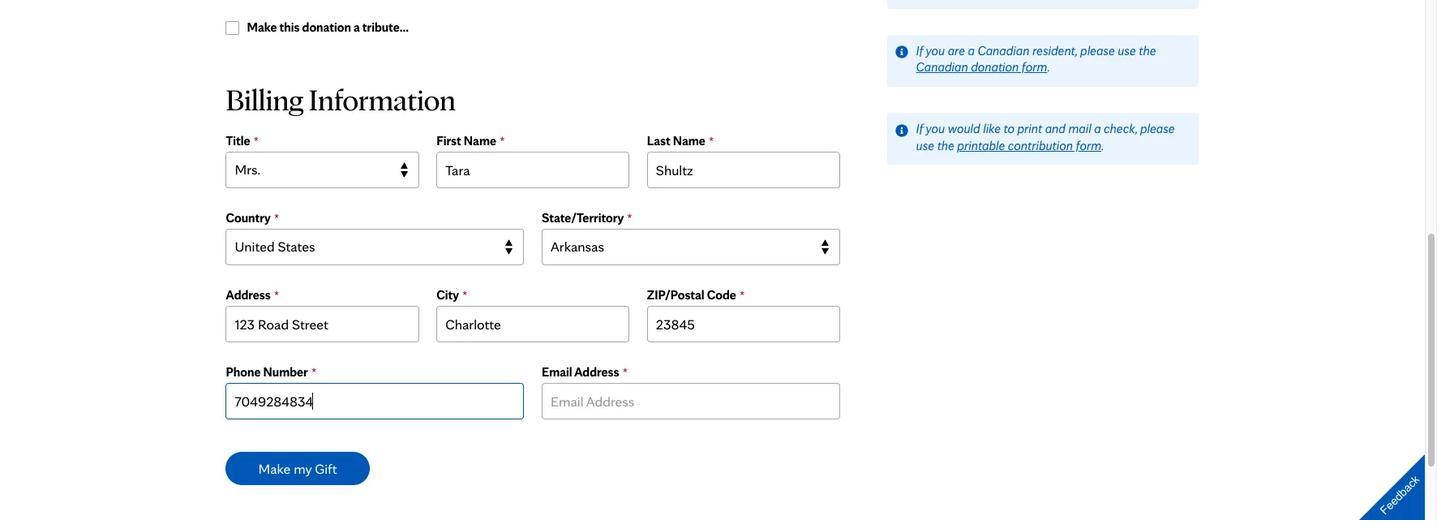 Task type: vqa. For each thing, say whether or not it's contained in the screenshot.
'Designate my gift to...'
no



Task type: locate. For each thing, give the bounding box(es) containing it.
zip/postal
[[647, 287, 705, 302]]

. inside 'if you are a canadian resident, please use the canadian donation form .'
[[1048, 60, 1050, 75]]

a right mail
[[1095, 121, 1101, 136]]

address right email
[[575, 364, 620, 379]]

name right first
[[464, 133, 497, 148]]

info circle image for if you would like to print and mail a check, please use the
[[895, 124, 908, 137]]

you left would
[[926, 121, 945, 136]]

name right last on the left top of the page
[[673, 133, 706, 148]]

0 horizontal spatial a
[[354, 20, 360, 35]]

donation
[[302, 20, 351, 35], [971, 60, 1019, 75]]

use
[[1118, 43, 1137, 58], [917, 138, 935, 153]]

1 vertical spatial make
[[258, 460, 291, 477]]

1 horizontal spatial canadian
[[978, 43, 1030, 58]]

0 vertical spatial if
[[917, 43, 923, 58]]

1 vertical spatial canadian
[[917, 60, 968, 75]]

printable
[[958, 138, 1005, 153]]

2 info circle image from the top
[[895, 124, 908, 137]]

address down country
[[226, 287, 271, 302]]

a for canadian
[[968, 43, 975, 58]]

1 vertical spatial a
[[968, 43, 975, 58]]

0 horizontal spatial please
[[1081, 43, 1115, 58]]

1 vertical spatial please
[[1141, 121, 1175, 136]]

you left are
[[926, 43, 945, 58]]

if left would
[[917, 121, 923, 136]]

please
[[1081, 43, 1115, 58], [1141, 121, 1175, 136]]

make
[[247, 20, 277, 35], [258, 460, 291, 477]]

1 horizontal spatial name
[[673, 133, 706, 148]]

0 vertical spatial the
[[1139, 43, 1157, 58]]

0 vertical spatial please
[[1081, 43, 1115, 58]]

1 vertical spatial .
[[1102, 138, 1105, 153]]

donation up "like"
[[971, 60, 1019, 75]]

email
[[542, 364, 572, 379]]

info circle image left would
[[895, 124, 908, 137]]

canadian up canadian donation form link
[[978, 43, 1030, 58]]

you for would
[[926, 121, 945, 136]]

if left are
[[917, 43, 923, 58]]

a inside 'if you are a canadian resident, please use the canadian donation form .'
[[968, 43, 975, 58]]

info circle image
[[895, 46, 908, 59], [895, 124, 908, 137]]

info circle image for if you are a canadian resident, please use the
[[895, 46, 908, 59]]

1 name from the left
[[464, 133, 497, 148]]

check,
[[1104, 121, 1138, 136]]

you inside if you would like to print and mail a check, please use the
[[926, 121, 945, 136]]

name
[[464, 133, 497, 148], [673, 133, 706, 148]]

ZIP/Postal Code text field
[[647, 306, 840, 342]]

2 vertical spatial a
[[1095, 121, 1101, 136]]

1 horizontal spatial a
[[968, 43, 975, 58]]

1 vertical spatial use
[[917, 138, 935, 153]]

0 horizontal spatial use
[[917, 138, 935, 153]]

use left printable
[[917, 138, 935, 153]]

1 vertical spatial the
[[938, 138, 955, 153]]

please inside if you would like to print and mail a check, please use the
[[1141, 121, 1175, 136]]

1 horizontal spatial use
[[1118, 43, 1137, 58]]

0 vertical spatial make
[[247, 20, 277, 35]]

make left the my at the left bottom
[[258, 460, 291, 477]]

form
[[1022, 60, 1048, 75], [1076, 138, 1102, 153]]

2 horizontal spatial a
[[1095, 121, 1101, 136]]

you inside 'if you are a canadian resident, please use the canadian donation form .'
[[926, 43, 945, 58]]

donation right this
[[302, 20, 351, 35]]

make inside make my gift button
[[258, 460, 291, 477]]

use right the resident,
[[1118, 43, 1137, 58]]

info circle image left are
[[895, 46, 908, 59]]

1 vertical spatial you
[[926, 121, 945, 136]]

would
[[948, 121, 981, 136]]

mail
[[1069, 121, 1092, 136]]

number
[[263, 364, 308, 379]]

0 vertical spatial address
[[226, 287, 271, 302]]

0 vertical spatial form
[[1022, 60, 1048, 75]]

2 you from the top
[[926, 121, 945, 136]]

name for first name
[[464, 133, 497, 148]]

form inside 'if you are a canadian resident, please use the canadian donation form .'
[[1022, 60, 1048, 75]]

1 if from the top
[[917, 43, 923, 58]]

2 name from the left
[[673, 133, 706, 148]]

First Name text field
[[437, 152, 630, 188]]

0 vertical spatial info circle image
[[895, 46, 908, 59]]

1 horizontal spatial address
[[575, 364, 620, 379]]

0 horizontal spatial address
[[226, 287, 271, 302]]

a right are
[[968, 43, 975, 58]]

.
[[1048, 60, 1050, 75], [1102, 138, 1105, 153]]

1 horizontal spatial please
[[1141, 121, 1175, 136]]

1 vertical spatial donation
[[971, 60, 1019, 75]]

1 vertical spatial if
[[917, 121, 923, 136]]

if
[[917, 43, 923, 58], [917, 121, 923, 136]]

name for last name
[[673, 133, 706, 148]]

1 horizontal spatial form
[[1076, 138, 1102, 153]]

1 vertical spatial address
[[575, 364, 620, 379]]

a
[[354, 20, 360, 35], [968, 43, 975, 58], [1095, 121, 1101, 136]]

0 vertical spatial a
[[354, 20, 360, 35]]

make left this
[[247, 20, 277, 35]]

this
[[280, 20, 300, 35]]

printable contribution form link
[[958, 138, 1102, 153]]

City text field
[[437, 306, 630, 342]]

please right check, in the top of the page
[[1141, 121, 1175, 136]]

2 if from the top
[[917, 121, 923, 136]]

feedback button
[[1346, 441, 1438, 520]]

0 horizontal spatial .
[[1048, 60, 1050, 75]]

first
[[437, 133, 461, 148]]

please right the resident,
[[1081, 43, 1115, 58]]

0 horizontal spatial the
[[938, 138, 955, 153]]

0 horizontal spatial canadian
[[917, 60, 968, 75]]

1 horizontal spatial donation
[[971, 60, 1019, 75]]

make this donation a tribute...
[[247, 20, 409, 35]]

. down check, in the top of the page
[[1102, 138, 1105, 153]]

a left tribute...
[[354, 20, 360, 35]]

0 vertical spatial .
[[1048, 60, 1050, 75]]

0 vertical spatial donation
[[302, 20, 351, 35]]

0 vertical spatial you
[[926, 43, 945, 58]]

0 horizontal spatial form
[[1022, 60, 1048, 75]]

form down mail
[[1076, 138, 1102, 153]]

canadian down are
[[917, 60, 968, 75]]

information
[[309, 81, 456, 117]]

canadian
[[978, 43, 1030, 58], [917, 60, 968, 75]]

0 vertical spatial use
[[1118, 43, 1137, 58]]

1 horizontal spatial the
[[1139, 43, 1157, 58]]

form down the resident,
[[1022, 60, 1048, 75]]

use inside 'if you are a canadian resident, please use the canadian donation form .'
[[1118, 43, 1137, 58]]

1 info circle image from the top
[[895, 46, 908, 59]]

if inside if you would like to print and mail a check, please use the
[[917, 121, 923, 136]]

make for make this donation a tribute...
[[247, 20, 277, 35]]

0 horizontal spatial name
[[464, 133, 497, 148]]

like
[[983, 121, 1001, 136]]

address
[[226, 287, 271, 302], [575, 364, 620, 379]]

the inside 'if you are a canadian resident, please use the canadian donation form .'
[[1139, 43, 1157, 58]]

if inside 'if you are a canadian resident, please use the canadian donation form .'
[[917, 43, 923, 58]]

tribute...
[[363, 20, 409, 35]]

1 vertical spatial info circle image
[[895, 124, 908, 137]]

if for if you are a canadian resident, please use the canadian donation form .
[[917, 43, 923, 58]]

you
[[926, 43, 945, 58], [926, 121, 945, 136]]

the
[[1139, 43, 1157, 58], [938, 138, 955, 153]]

1 you from the top
[[926, 43, 945, 58]]

my
[[294, 460, 312, 477]]

use inside if you would like to print and mail a check, please use the
[[917, 138, 935, 153]]

if you would like to print and mail a check, please use the
[[917, 121, 1175, 153]]

. down the resident,
[[1048, 60, 1050, 75]]

country
[[226, 210, 271, 225]]



Task type: describe. For each thing, give the bounding box(es) containing it.
if you are a canadian resident, please use the canadian donation form .
[[917, 43, 1157, 75]]

first name
[[437, 133, 497, 148]]

Last Name text field
[[647, 152, 840, 188]]

a for tribute...
[[354, 20, 360, 35]]

phone number
[[226, 364, 308, 379]]

Email Address email field
[[542, 383, 840, 419]]

feedback
[[1378, 473, 1423, 517]]

Phone Number telephone field
[[226, 383, 524, 419]]

billing
[[226, 81, 304, 117]]

1 horizontal spatial .
[[1102, 138, 1105, 153]]

code
[[707, 287, 737, 302]]

gift
[[315, 460, 337, 477]]

state/territory
[[542, 210, 624, 225]]

and
[[1046, 121, 1066, 136]]

0 horizontal spatial donation
[[302, 20, 351, 35]]

are
[[948, 43, 966, 58]]

zip/postal code
[[647, 287, 737, 302]]

make my gift button
[[226, 452, 370, 485]]

Address text field
[[226, 306, 419, 342]]

make for make my gift
[[258, 460, 291, 477]]

if for if you would like to print and mail a check, please use the
[[917, 121, 923, 136]]

email address
[[542, 364, 620, 379]]

printable contribution form .
[[958, 138, 1105, 153]]

city
[[437, 287, 459, 302]]

billing information
[[226, 81, 456, 117]]

last
[[647, 133, 671, 148]]

title
[[226, 133, 250, 148]]

the inside if you would like to print and mail a check, please use the
[[938, 138, 955, 153]]

to
[[1004, 121, 1015, 136]]

a inside if you would like to print and mail a check, please use the
[[1095, 121, 1101, 136]]

0 vertical spatial canadian
[[978, 43, 1030, 58]]

canadian donation form link
[[917, 60, 1048, 75]]

you for are
[[926, 43, 945, 58]]

phone
[[226, 364, 261, 379]]

please inside 'if you are a canadian resident, please use the canadian donation form .'
[[1081, 43, 1115, 58]]

resident,
[[1033, 43, 1078, 58]]

last name
[[647, 133, 706, 148]]

make my gift
[[258, 460, 337, 477]]

1 vertical spatial form
[[1076, 138, 1102, 153]]

donation inside 'if you are a canadian resident, please use the canadian donation form .'
[[971, 60, 1019, 75]]

contribution
[[1008, 138, 1073, 153]]

print
[[1018, 121, 1043, 136]]



